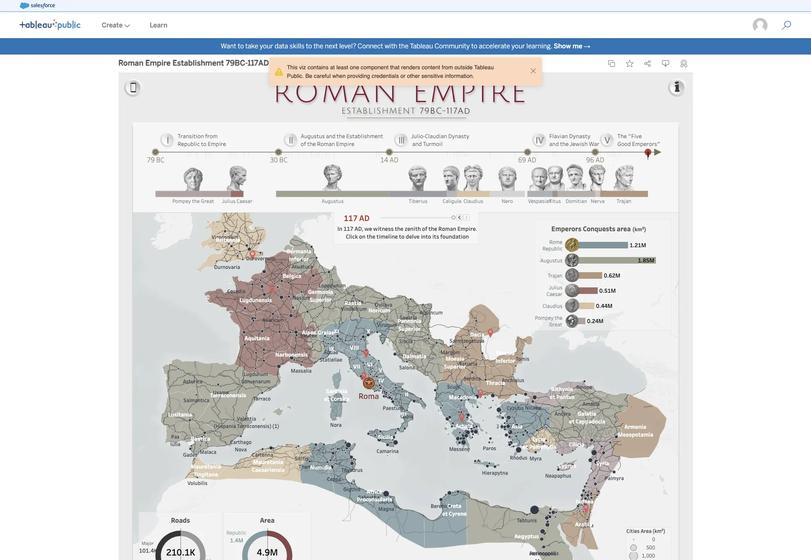 Task type: describe. For each thing, give the bounding box(es) containing it.
favorite button image
[[626, 60, 633, 67]]

with
[[385, 42, 397, 50]]

by
[[271, 59, 279, 67]]

3 to from the left
[[471, 42, 478, 50]]

content
[[422, 64, 441, 71]]

be
[[306, 72, 313, 79]]

learn
[[150, 21, 167, 29]]

117ad
[[248, 59, 269, 68]]

connect
[[358, 42, 383, 50]]

this
[[287, 64, 298, 71]]

community
[[435, 42, 470, 50]]

learning.
[[527, 42, 552, 50]]

salesforce logo image
[[20, 2, 55, 9]]

me
[[573, 42, 582, 50]]

information.
[[445, 72, 475, 79]]

want
[[221, 42, 236, 50]]

establishment
[[173, 59, 224, 68]]

smilga‬‎
[[292, 59, 313, 67]]

2 the from the left
[[399, 42, 409, 50]]

other
[[407, 72, 420, 79]]

logo image
[[20, 19, 80, 30]]

make a copy image
[[608, 60, 615, 67]]

or
[[401, 72, 406, 79]]

take
[[245, 42, 258, 50]]

at
[[330, 64, 335, 71]]

‫nir smilga‬‎ link
[[281, 59, 313, 69]]

roman empire establishment 79bc-117ad by ‫nir smilga‬‎
[[118, 59, 313, 68]]

sensitive
[[422, 72, 444, 79]]

skills
[[290, 42, 305, 50]]

providing
[[348, 72, 370, 79]]

1 the from the left
[[314, 42, 323, 50]]

1 to from the left
[[238, 42, 244, 50]]

data
[[275, 42, 288, 50]]

contains
[[308, 64, 329, 71]]

learn link
[[140, 13, 177, 38]]

accelerate
[[479, 42, 510, 50]]

credentials
[[372, 72, 399, 79]]

that
[[390, 64, 400, 71]]

go to search image
[[772, 21, 801, 30]]

from
[[442, 64, 453, 71]]

2 your from the left
[[512, 42, 525, 50]]

1 your from the left
[[260, 42, 273, 50]]

nominate for viz of the day image
[[680, 60, 688, 68]]

outside
[[455, 64, 473, 71]]

one
[[350, 64, 360, 71]]

renders
[[401, 64, 420, 71]]



Task type: vqa. For each thing, say whether or not it's contained in the screenshot.
first 'your' from the left
yes



Task type: locate. For each thing, give the bounding box(es) containing it.
create button
[[92, 13, 140, 38]]

component
[[361, 64, 389, 71]]

the left the 'next'
[[314, 42, 323, 50]]

0 vertical spatial tableau
[[410, 42, 433, 50]]

tableau up content
[[410, 42, 433, 50]]

0 horizontal spatial the
[[314, 42, 323, 50]]

1 horizontal spatial to
[[306, 42, 312, 50]]

1 horizontal spatial tableau
[[475, 64, 494, 71]]

this viz contains at least one component that renders content from outside tableau public. be careful when providing credentials or other sensitive information.
[[287, 64, 494, 79]]

viz
[[299, 64, 306, 71]]

create
[[102, 21, 123, 29]]

0 horizontal spatial your
[[260, 42, 273, 50]]

the
[[314, 42, 323, 50], [399, 42, 409, 50]]

next
[[325, 42, 338, 50]]

this viz contains at least one component that renders content from outside tableau public. be careful when providing credentials or other sensitive information. alert
[[272, 61, 528, 83]]

1 horizontal spatial your
[[512, 42, 525, 50]]

the right with
[[399, 42, 409, 50]]

79bc-
[[226, 59, 248, 68]]

your
[[260, 42, 273, 50], [512, 42, 525, 50]]

terry.turtle image
[[752, 17, 769, 34]]

roman
[[118, 59, 144, 68]]

public.
[[287, 72, 304, 79]]

want to take your data skills to the next level? connect with the tableau community to accelerate your learning. show me →
[[221, 42, 591, 50]]

2 to from the left
[[306, 42, 312, 50]]

careful
[[314, 72, 331, 79]]

your right take
[[260, 42, 273, 50]]

when
[[333, 72, 346, 79]]

to left accelerate on the top right of page
[[471, 42, 478, 50]]

2 horizontal spatial to
[[471, 42, 478, 50]]

level?
[[339, 42, 356, 50]]

least
[[337, 64, 349, 71]]

empire
[[145, 59, 171, 68]]

0 horizontal spatial tableau
[[410, 42, 433, 50]]

tableau right outside
[[475, 64, 494, 71]]

1 horizontal spatial the
[[399, 42, 409, 50]]

‫nir
[[281, 59, 290, 67]]

→
[[584, 42, 591, 50]]

tableau
[[410, 42, 433, 50], [475, 64, 494, 71]]

to right skills
[[306, 42, 312, 50]]

to left take
[[238, 42, 244, 50]]

0 horizontal spatial to
[[238, 42, 244, 50]]

to
[[238, 42, 244, 50], [306, 42, 312, 50], [471, 42, 478, 50]]

show
[[554, 42, 571, 50]]

show me link
[[554, 42, 582, 50]]

tableau inside this viz contains at least one component that renders content from outside tableau public. be careful when providing credentials or other sensitive information.
[[475, 64, 494, 71]]

your left learning.
[[512, 42, 525, 50]]

1 vertical spatial tableau
[[475, 64, 494, 71]]



